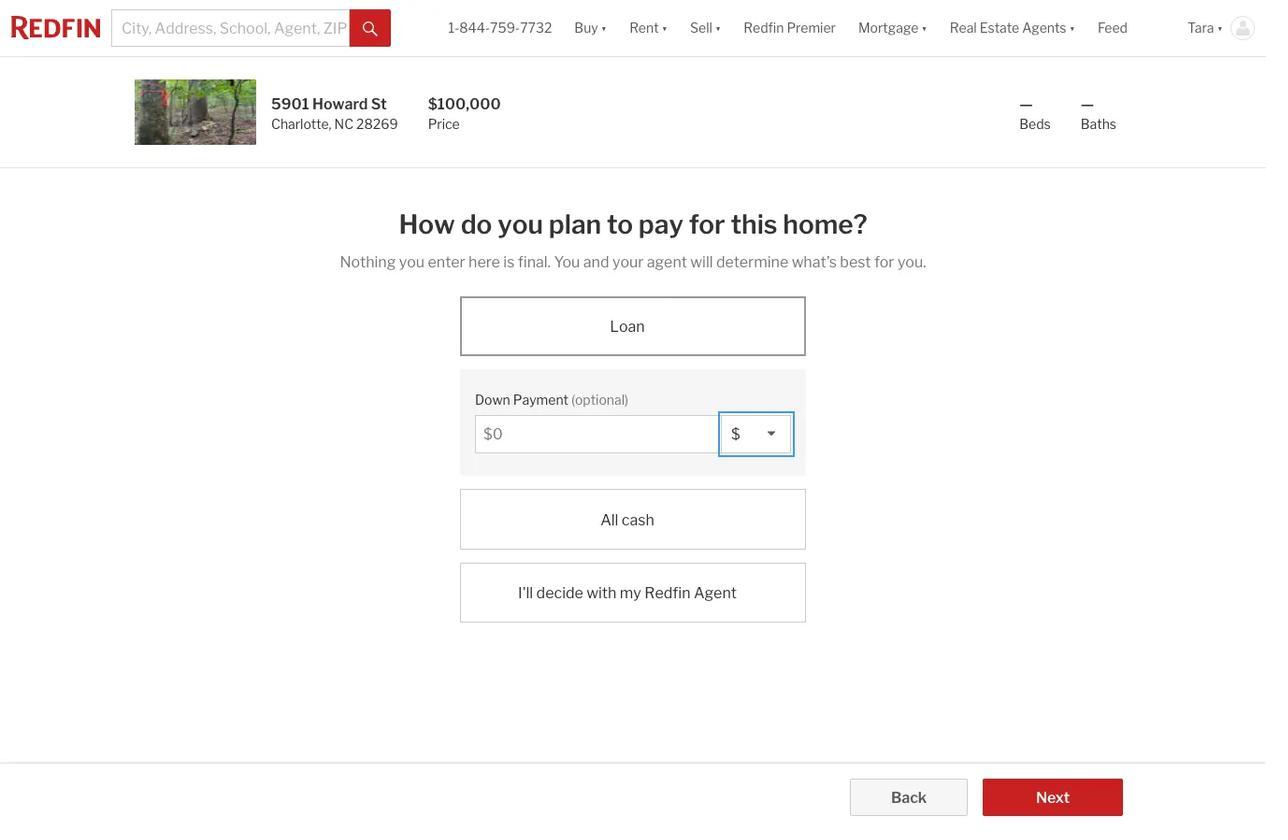 Task type: describe. For each thing, give the bounding box(es) containing it.
next button
[[983, 779, 1123, 816]]

agent
[[647, 253, 687, 271]]

will
[[691, 253, 713, 271]]

enter
[[428, 253, 465, 271]]

i'll
[[518, 584, 533, 602]]

mortgage ▾
[[858, 20, 928, 36]]

you.
[[898, 253, 926, 271]]

$100,000 price
[[428, 95, 501, 132]]

baths
[[1081, 116, 1117, 132]]

determine
[[716, 253, 789, 271]]

5901
[[271, 95, 309, 113]]

submit search image
[[363, 21, 378, 36]]

— baths
[[1081, 95, 1117, 132]]

next
[[1036, 789, 1070, 807]]

— beds
[[1020, 95, 1051, 132]]

down
[[475, 392, 510, 408]]

▾ for tara ▾
[[1217, 20, 1223, 36]]

$100,000
[[428, 95, 501, 113]]

what's
[[792, 253, 837, 271]]

rent ▾
[[630, 20, 668, 36]]

1-844-759-7732
[[448, 20, 552, 36]]

redfin premier button
[[733, 0, 847, 56]]

rent
[[630, 20, 659, 36]]

buy
[[575, 20, 598, 36]]

beds
[[1020, 116, 1051, 132]]

buy ▾ button
[[575, 0, 607, 56]]

your
[[612, 253, 644, 271]]

cash
[[622, 511, 654, 529]]

how
[[399, 209, 455, 240]]

1-
[[448, 20, 459, 36]]

buy ▾ button
[[563, 0, 618, 56]]

pay
[[639, 209, 684, 240]]

plan
[[549, 209, 602, 240]]

1-844-759-7732 link
[[448, 20, 552, 36]]

7732
[[520, 20, 552, 36]]

nothing you enter here is final. you and your agent will determine what's best for you.
[[340, 253, 926, 271]]

here
[[469, 253, 500, 271]]

— for — beds
[[1020, 95, 1033, 113]]

1 vertical spatial redfin
[[645, 584, 691, 602]]

0 vertical spatial you
[[498, 209, 543, 240]]

to
[[607, 209, 633, 240]]

rent ▾ button
[[618, 0, 679, 56]]

decide
[[536, 584, 583, 602]]

feed button
[[1087, 0, 1177, 56]]

▾ for buy ▾
[[601, 20, 607, 36]]

759-
[[490, 20, 520, 36]]

i'll decide with my redfin agent
[[518, 584, 737, 602]]

redfin premier
[[744, 20, 836, 36]]

charlotte
[[271, 116, 329, 132]]

5 ▾ from the left
[[1069, 20, 1076, 36]]

down payment (optional)
[[475, 392, 629, 408]]

844-
[[459, 20, 490, 36]]

nothing
[[340, 253, 396, 271]]

and
[[583, 253, 609, 271]]

sell
[[690, 20, 713, 36]]

st
[[371, 95, 387, 113]]

redfin inside button
[[744, 20, 784, 36]]

mortgage ▾ button
[[858, 0, 928, 56]]

— for — baths
[[1081, 95, 1094, 113]]

feed
[[1098, 20, 1128, 36]]

home?
[[783, 209, 867, 240]]

28269
[[356, 116, 398, 132]]



Task type: vqa. For each thing, say whether or not it's contained in the screenshot.
1st — from the right
yes



Task type: locate. For each thing, give the bounding box(es) containing it.
2 ▾ from the left
[[662, 20, 668, 36]]

with
[[587, 584, 617, 602]]

for
[[689, 209, 725, 240], [874, 253, 894, 271]]

real estate agents ▾ link
[[950, 0, 1076, 56]]

real estate agents ▾
[[950, 20, 1076, 36]]

back
[[891, 789, 927, 807]]

back button
[[850, 779, 968, 816]]

1 vertical spatial for
[[874, 253, 894, 271]]

1 horizontal spatial you
[[498, 209, 543, 240]]

City, Address, School, Agent, ZIP search field
[[111, 9, 349, 47]]

mortgage
[[858, 20, 919, 36]]

my
[[620, 584, 641, 602]]

0 vertical spatial redfin
[[744, 20, 784, 36]]

real
[[950, 20, 977, 36]]

▾ right "sell"
[[715, 20, 721, 36]]

loan
[[610, 318, 645, 336]]

you left enter
[[399, 253, 425, 271]]

final.
[[518, 253, 551, 271]]

▾ for sell ▾
[[715, 20, 721, 36]]

1 ▾ from the left
[[601, 20, 607, 36]]

you
[[554, 253, 580, 271]]

agents
[[1022, 20, 1067, 36]]

▾ for mortgage ▾
[[922, 20, 928, 36]]

1 horizontal spatial redfin
[[744, 20, 784, 36]]

0 vertical spatial for
[[689, 209, 725, 240]]

this
[[731, 209, 778, 240]]

2 — from the left
[[1081, 95, 1094, 113]]

mortgage ▾ button
[[847, 0, 939, 56]]

— up baths
[[1081, 95, 1094, 113]]

how do you plan to pay for this home?
[[399, 209, 867, 240]]

best
[[840, 253, 871, 271]]

how do you plan to pay for this home?. required field. element
[[340, 198, 926, 244]]

real estate agents ▾ button
[[939, 0, 1087, 56]]

sell ▾
[[690, 20, 721, 36]]

$
[[731, 426, 740, 444]]

for inside how do you plan to pay for this home?. required field. element
[[689, 209, 725, 240]]

price
[[428, 116, 460, 132]]

— inside — beds
[[1020, 95, 1033, 113]]

redfin right my
[[645, 584, 691, 602]]

is
[[503, 253, 515, 271]]

1 vertical spatial you
[[399, 253, 425, 271]]

—
[[1020, 95, 1033, 113], [1081, 95, 1094, 113]]

▾ right agents
[[1069, 20, 1076, 36]]

all cash
[[601, 511, 654, 529]]

agent
[[694, 584, 737, 602]]

redfin left 'premier'
[[744, 20, 784, 36]]

nc
[[334, 116, 354, 132]]

rent ▾ button
[[630, 0, 668, 56]]

▾
[[601, 20, 607, 36], [662, 20, 668, 36], [715, 20, 721, 36], [922, 20, 928, 36], [1069, 20, 1076, 36], [1217, 20, 1223, 36]]

redfin
[[744, 20, 784, 36], [645, 584, 691, 602]]

1 — from the left
[[1020, 95, 1033, 113]]

buy ▾
[[575, 20, 607, 36]]

sell ▾ button
[[690, 0, 721, 56]]

for up will at the top right
[[689, 209, 725, 240]]

5901 howard st charlotte , nc 28269
[[271, 95, 398, 132]]

$0 text field
[[483, 426, 714, 444]]

— up beds
[[1020, 95, 1033, 113]]

6 ▾ from the left
[[1217, 20, 1223, 36]]

payment
[[513, 392, 569, 408]]

▾ right mortgage
[[922, 20, 928, 36]]

▾ for rent ▾
[[662, 20, 668, 36]]

3 ▾ from the left
[[715, 20, 721, 36]]

estate
[[980, 20, 1020, 36]]

howard
[[312, 95, 368, 113]]

sell ▾ button
[[679, 0, 733, 56]]

for left you.
[[874, 253, 894, 271]]

do
[[461, 209, 492, 240]]

all
[[601, 511, 619, 529]]

0 horizontal spatial redfin
[[645, 584, 691, 602]]

1 horizontal spatial for
[[874, 253, 894, 271]]

you
[[498, 209, 543, 240], [399, 253, 425, 271]]

(optional)
[[571, 392, 629, 408]]

▾ right buy at the top left
[[601, 20, 607, 36]]

tara ▾
[[1188, 20, 1223, 36]]

▾ right rent at the top
[[662, 20, 668, 36]]

0 horizontal spatial for
[[689, 209, 725, 240]]

tara
[[1188, 20, 1214, 36]]

,
[[329, 116, 332, 132]]

0 horizontal spatial —
[[1020, 95, 1033, 113]]

premier
[[787, 20, 836, 36]]

▾ right tara
[[1217, 20, 1223, 36]]

you up is
[[498, 209, 543, 240]]

1 horizontal spatial —
[[1081, 95, 1094, 113]]

— inside the — baths
[[1081, 95, 1094, 113]]

4 ▾ from the left
[[922, 20, 928, 36]]

0 horizontal spatial you
[[399, 253, 425, 271]]



